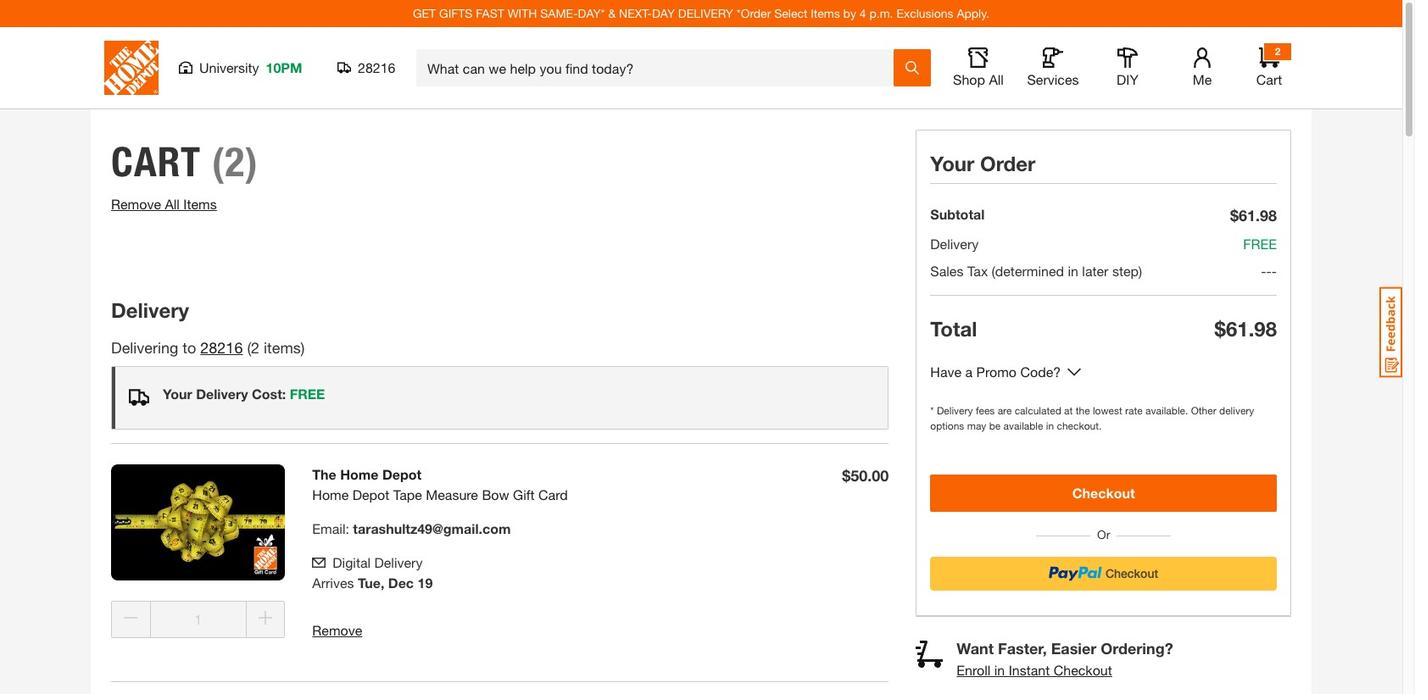 Task type: locate. For each thing, give the bounding box(es) containing it.
enroll
[[957, 662, 991, 678]]

sales tax (determined in later step)
[[930, 263, 1142, 279]]

free right cost:
[[290, 386, 325, 402]]

28216 link
[[200, 338, 243, 357]]

alert containing your delivery cost:
[[111, 366, 889, 430]]

in down calculated
[[1046, 420, 1054, 432]]

remove for remove all items
[[111, 196, 161, 212]]

1 vertical spatial $61.98
[[1215, 317, 1277, 341]]

in left 'later'
[[1068, 263, 1078, 279]]

in
[[1068, 263, 1078, 279], [1046, 420, 1054, 432], [994, 662, 1005, 678]]

delivery inside * delivery fees are calculated at the lowest rate available. other delivery options may be available in checkout.
[[937, 404, 973, 417]]

0 vertical spatial your
[[930, 152, 974, 175]]

delivery up dec
[[374, 554, 423, 571]]

gifts
[[439, 6, 473, 20]]

2 left item
[[251, 338, 260, 357]]

shop all
[[953, 71, 1004, 87]]

1 horizontal spatial all
[[989, 71, 1004, 87]]

item
[[264, 338, 293, 357]]

digital
[[333, 554, 371, 571]]

1 vertical spatial home
[[312, 487, 349, 503]]

delivery down 28216 link
[[196, 386, 248, 402]]

)
[[301, 338, 305, 357]]

cart
[[1256, 71, 1282, 87]]

1 horizontal spatial 2
[[1275, 45, 1281, 58]]

feedback link image
[[1379, 287, 1402, 378]]

s
[[293, 338, 301, 357]]

promo
[[976, 364, 1017, 380]]

3 - from the left
[[1272, 263, 1277, 279]]

all right "shop"
[[989, 71, 1004, 87]]

the
[[1076, 404, 1090, 417]]

0 horizontal spatial in
[[994, 662, 1005, 678]]

1 vertical spatial all
[[165, 196, 180, 212]]

*order
[[737, 6, 771, 20]]

0 horizontal spatial remove
[[111, 196, 161, 212]]

delivery
[[678, 6, 733, 20]]

1 vertical spatial in
[[1046, 420, 1054, 432]]

home right the
[[340, 466, 379, 482]]

delivery up sales
[[930, 236, 979, 252]]

delivery
[[930, 236, 979, 252], [111, 298, 189, 322], [196, 386, 248, 402], [937, 404, 973, 417], [374, 554, 423, 571]]

items down cart (2)
[[183, 196, 217, 212]]

next-
[[619, 6, 652, 20]]

arrives tue, dec 19
[[312, 575, 433, 591]]

0 horizontal spatial 2
[[251, 338, 260, 357]]

sales
[[930, 263, 963, 279]]

university
[[199, 59, 259, 75]]

free
[[1243, 236, 1277, 252], [290, 386, 325, 402]]

delivery up delivering
[[111, 298, 189, 322]]

0 vertical spatial depot
[[382, 466, 422, 482]]

None text field
[[150, 601, 247, 638]]

tarashultz49@gmail.com
[[353, 521, 511, 537]]

tue,
[[358, 575, 384, 591]]

1 vertical spatial remove
[[312, 622, 362, 638]]

1 vertical spatial depot
[[352, 487, 389, 503]]

easier
[[1051, 639, 1097, 658]]

checkout up or
[[1072, 485, 1135, 501]]

services button
[[1026, 47, 1080, 88]]

28216 button
[[337, 59, 396, 76]]

remove all items link
[[111, 196, 217, 212]]

enroll in instant checkout link
[[957, 662, 1112, 678]]

your order
[[930, 152, 1036, 175]]

tape
[[393, 487, 422, 503]]

have a promo code?
[[930, 364, 1061, 380]]

2 inside cart 2
[[1275, 45, 1281, 58]]

all inside button
[[989, 71, 1004, 87]]

all
[[989, 71, 1004, 87], [165, 196, 180, 212]]

dec
[[388, 575, 414, 591]]

delivery up options
[[937, 404, 973, 417]]

depot up tape
[[382, 466, 422, 482]]

services
[[1027, 71, 1079, 87]]

arrives
[[312, 575, 354, 591]]

remove down arrives
[[312, 622, 362, 638]]

email: tarashultz49@gmail.com
[[312, 521, 511, 537]]

1 vertical spatial your
[[163, 386, 192, 402]]

0 horizontal spatial your
[[163, 386, 192, 402]]

0 vertical spatial home
[[340, 466, 379, 482]]

0 horizontal spatial all
[[165, 196, 180, 212]]

available.
[[1146, 404, 1188, 417]]

checkout
[[1072, 485, 1135, 501], [1054, 662, 1112, 678]]

in right enroll on the right of page
[[994, 662, 1005, 678]]

later
[[1082, 263, 1108, 279]]

remove
[[111, 196, 161, 212], [312, 622, 362, 638]]

checkout down easier
[[1054, 662, 1112, 678]]

increment image
[[259, 612, 272, 625]]

0 vertical spatial items
[[811, 6, 840, 20]]

0 vertical spatial in
[[1068, 263, 1078, 279]]

gift
[[513, 487, 535, 503]]

p.m.
[[869, 6, 893, 20]]

product image
[[111, 465, 285, 581]]

0 horizontal spatial items
[[183, 196, 217, 212]]

(
[[247, 338, 251, 357]]

apply.
[[957, 6, 989, 20]]

get
[[413, 6, 436, 20]]

by
[[843, 6, 856, 20]]

0 vertical spatial 2
[[1275, 45, 1281, 58]]

depot left tape
[[352, 487, 389, 503]]

1 vertical spatial 2
[[251, 338, 260, 357]]

delivery for digital delivery
[[374, 554, 423, 571]]

free up ---
[[1243, 236, 1277, 252]]

0 vertical spatial checkout
[[1072, 485, 1135, 501]]

delivering to 28216 ( 2 item s )
[[111, 338, 305, 357]]

0 vertical spatial remove
[[111, 196, 161, 212]]

have a promo code? link
[[930, 362, 1061, 383]]

$61.98 up ---
[[1230, 206, 1277, 225]]

email:
[[312, 521, 349, 537]]

your down to
[[163, 386, 192, 402]]

delivery inside alert
[[196, 386, 248, 402]]

your
[[930, 152, 974, 175], [163, 386, 192, 402]]

remove down the cart
[[111, 196, 161, 212]]

1 vertical spatial 28216
[[200, 338, 243, 357]]

0 horizontal spatial free
[[290, 386, 325, 402]]

your for your order
[[930, 152, 974, 175]]

0 vertical spatial $61.98
[[1230, 206, 1277, 225]]

home
[[340, 466, 379, 482], [312, 487, 349, 503]]

$61.98 down ---
[[1215, 317, 1277, 341]]

1 horizontal spatial in
[[1046, 420, 1054, 432]]

2 up "cart"
[[1275, 45, 1281, 58]]

me
[[1193, 71, 1212, 87]]

your for your delivery cost: free
[[163, 386, 192, 402]]

order
[[980, 152, 1036, 175]]

home down the
[[312, 487, 349, 503]]

1 vertical spatial items
[[183, 196, 217, 212]]

$61.98
[[1230, 206, 1277, 225], [1215, 317, 1277, 341]]

1 horizontal spatial remove
[[312, 622, 362, 638]]

1 vertical spatial checkout
[[1054, 662, 1112, 678]]

measure
[[426, 487, 478, 503]]

1 horizontal spatial 28216
[[358, 59, 395, 75]]

1 horizontal spatial free
[[1243, 236, 1277, 252]]

want faster, easier ordering? enroll in instant checkout
[[957, 639, 1173, 678]]

remove button
[[312, 621, 362, 641]]

all down cart (2)
[[165, 196, 180, 212]]

shop
[[953, 71, 985, 87]]

items
[[811, 6, 840, 20], [183, 196, 217, 212]]

1 vertical spatial free
[[290, 386, 325, 402]]

(determined
[[992, 263, 1064, 279]]

4
[[860, 6, 866, 20]]

ordering?
[[1101, 639, 1173, 658]]

2 vertical spatial in
[[994, 662, 1005, 678]]

28216
[[358, 59, 395, 75], [200, 338, 243, 357]]

the home depot logo image
[[104, 41, 159, 95]]

alert
[[111, 366, 889, 430]]

1 horizontal spatial your
[[930, 152, 974, 175]]

cart
[[111, 137, 201, 187]]

your up subtotal
[[930, 152, 974, 175]]

free inside alert
[[290, 386, 325, 402]]

depot
[[382, 466, 422, 482], [352, 487, 389, 503]]

2
[[1275, 45, 1281, 58], [251, 338, 260, 357]]

1 horizontal spatial items
[[811, 6, 840, 20]]

the home depot home depot tape measure bow gift card
[[312, 466, 568, 503]]

0 vertical spatial 28216
[[358, 59, 395, 75]]

0 vertical spatial all
[[989, 71, 1004, 87]]

items left by
[[811, 6, 840, 20]]



Task type: describe. For each thing, give the bounding box(es) containing it.
day
[[652, 6, 675, 20]]

28216 inside button
[[358, 59, 395, 75]]

checkout inside want faster, easier ordering? enroll in instant checkout
[[1054, 662, 1112, 678]]

delivery for your delivery cost: free
[[196, 386, 248, 402]]

get gifts fast with same-day* & next-day delivery *order select items by 4 p.m. exclusions apply.
[[413, 6, 989, 20]]

subtotal
[[930, 206, 985, 222]]

faster,
[[998, 639, 1047, 658]]

university 10pm
[[199, 59, 302, 75]]

options
[[930, 420, 964, 432]]

with
[[508, 6, 537, 20]]

code?
[[1020, 364, 1061, 380]]

be
[[989, 420, 1001, 432]]

your delivery cost: free
[[163, 386, 325, 402]]

are
[[998, 404, 1012, 417]]

to
[[183, 338, 196, 357]]

all for shop
[[989, 71, 1004, 87]]

card
[[538, 487, 568, 503]]

a
[[965, 364, 973, 380]]

checkout.
[[1057, 420, 1102, 432]]

bow
[[482, 487, 509, 503]]

digital delivery
[[333, 554, 423, 571]]

me button
[[1175, 47, 1229, 88]]

delivery
[[1219, 404, 1254, 417]]

fast
[[476, 6, 504, 20]]

step)
[[1112, 263, 1142, 279]]

exclusions
[[896, 6, 953, 20]]

cart (2)
[[111, 137, 259, 187]]

shop all button
[[951, 47, 1006, 88]]

---
[[1261, 263, 1277, 279]]

instant
[[1009, 662, 1050, 678]]

calculated
[[1015, 404, 1061, 417]]

1 - from the left
[[1261, 263, 1266, 279]]

delivery for * delivery fees are calculated at the lowest rate available. other delivery options may be available in checkout.
[[937, 404, 973, 417]]

fees
[[976, 404, 995, 417]]

lowest
[[1093, 404, 1122, 417]]

0 vertical spatial free
[[1243, 236, 1277, 252]]

same-
[[540, 6, 578, 20]]

in inside want faster, easier ordering? enroll in instant checkout
[[994, 662, 1005, 678]]

delivering
[[111, 338, 178, 357]]

may
[[967, 420, 986, 432]]

in inside * delivery fees are calculated at the lowest rate available. other delivery options may be available in checkout.
[[1046, 420, 1054, 432]]

2 horizontal spatial in
[[1068, 263, 1078, 279]]

checkout button
[[930, 475, 1277, 512]]

the
[[312, 466, 336, 482]]

or
[[1090, 527, 1117, 542]]

&
[[608, 6, 616, 20]]

decrement image
[[124, 612, 138, 625]]

day*
[[578, 6, 605, 20]]

other
[[1191, 404, 1216, 417]]

$61.98 for total
[[1215, 317, 1277, 341]]

want
[[957, 639, 994, 658]]

$50.00
[[842, 466, 889, 485]]

all for remove
[[165, 196, 180, 212]]

rate
[[1125, 404, 1143, 417]]

2 - from the left
[[1266, 263, 1272, 279]]

at
[[1064, 404, 1073, 417]]

* delivery fees are calculated at the lowest rate available. other delivery options may be available in checkout.
[[930, 404, 1254, 432]]

remove all items
[[111, 196, 217, 212]]

$61.98 for subtotal
[[1230, 206, 1277, 225]]

available
[[1003, 420, 1043, 432]]

19
[[418, 575, 433, 591]]

diy button
[[1100, 47, 1155, 88]]

cart 2
[[1256, 45, 1282, 87]]

diy
[[1117, 71, 1139, 87]]

total
[[930, 317, 977, 341]]

0 horizontal spatial 28216
[[200, 338, 243, 357]]

*
[[930, 404, 934, 417]]

remove for remove
[[312, 622, 362, 638]]

10pm
[[266, 59, 302, 75]]

select
[[774, 6, 807, 20]]

What can we help you find today? search field
[[427, 50, 893, 86]]

cost:
[[252, 386, 286, 402]]

checkout inside checkout button
[[1072, 485, 1135, 501]]

(2)
[[212, 137, 259, 187]]

have
[[930, 364, 961, 380]]



Task type: vqa. For each thing, say whether or not it's contained in the screenshot.
topmost 48
no



